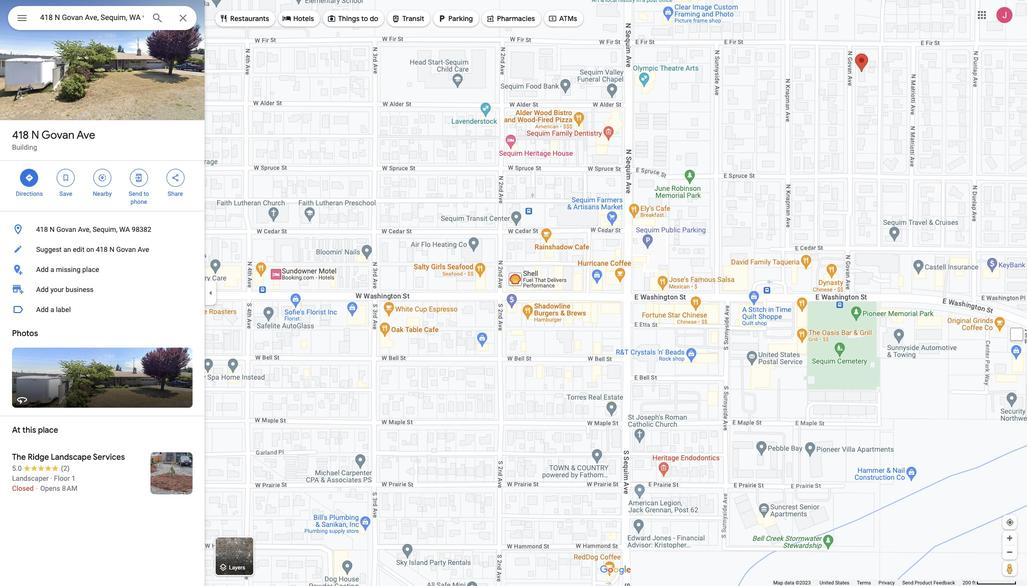 Task type: locate. For each thing, give the bounding box(es) containing it.
418 right on
[[96, 246, 108, 254]]

footer containing map data ©2023
[[773, 580, 963, 587]]


[[486, 13, 495, 24]]

0 vertical spatial 418
[[12, 128, 29, 142]]

send
[[129, 191, 142, 198], [902, 581, 914, 586]]

an
[[63, 246, 71, 254]]

the
[[12, 453, 26, 463]]

map
[[773, 581, 783, 586]]

n for ave,
[[50, 226, 55, 234]]

suggest an edit on 418 n govan ave
[[36, 246, 149, 254]]

terms button
[[857, 580, 871, 587]]

feedback
[[934, 581, 955, 586]]

to up phone
[[144, 191, 149, 198]]

landscaper
[[12, 475, 49, 483]]

send inside button
[[902, 581, 914, 586]]

govan up  at the top
[[41, 128, 74, 142]]

418 for ave,
[[36, 226, 48, 234]]

add for add a label
[[36, 306, 49, 314]]

phone
[[131, 199, 147, 206]]

govan
[[41, 128, 74, 142], [56, 226, 76, 234], [116, 246, 136, 254]]

zoom in image
[[1006, 535, 1014, 543]]

1 horizontal spatial to
[[361, 14, 368, 23]]

share
[[168, 191, 183, 198]]

 restaurants
[[219, 13, 269, 24]]

footer
[[773, 580, 963, 587]]

0 vertical spatial a
[[50, 266, 54, 274]]

3 add from the top
[[36, 306, 49, 314]]

2 add from the top
[[36, 286, 49, 294]]

things
[[338, 14, 360, 23]]

zoom out image
[[1006, 549, 1014, 557]]

0 horizontal spatial 418
[[12, 128, 29, 142]]

0 vertical spatial add
[[36, 266, 49, 274]]

1 vertical spatial 418
[[36, 226, 48, 234]]

nearby
[[93, 191, 112, 198]]


[[25, 173, 34, 184]]


[[548, 13, 557, 24]]

send left product
[[902, 581, 914, 586]]

 button
[[8, 6, 36, 32]]

place right this
[[38, 426, 58, 436]]

0 horizontal spatial send
[[129, 191, 142, 198]]


[[282, 13, 291, 24]]

418 n govan ave, sequim, wa 98382 button
[[0, 220, 205, 240]]

govan left ave,
[[56, 226, 76, 234]]

add left your
[[36, 286, 49, 294]]

0 vertical spatial govan
[[41, 128, 74, 142]]

418
[[12, 128, 29, 142], [36, 226, 48, 234], [96, 246, 108, 254]]

business
[[66, 286, 94, 294]]

a for label
[[50, 306, 54, 314]]

1 horizontal spatial 418
[[36, 226, 48, 234]]

add
[[36, 266, 49, 274], [36, 286, 49, 294], [36, 306, 49, 314]]

418 up building
[[12, 128, 29, 142]]

place down on
[[82, 266, 99, 274]]

1 vertical spatial place
[[38, 426, 58, 436]]

govan down wa
[[116, 246, 136, 254]]

418 inside 418 n govan ave building
[[12, 128, 29, 142]]

place
[[82, 266, 99, 274], [38, 426, 58, 436]]

floor
[[54, 475, 70, 483]]

2 a from the top
[[50, 306, 54, 314]]

·
[[50, 475, 52, 483]]

n inside 418 n govan ave building
[[31, 128, 39, 142]]

to left do
[[361, 14, 368, 23]]

418 n govan ave, sequim, wa 98382
[[36, 226, 151, 234]]

n up 'suggest'
[[50, 226, 55, 234]]

add a label button
[[0, 300, 205, 320]]

send inside send to phone
[[129, 191, 142, 198]]

add left label
[[36, 306, 49, 314]]

1 vertical spatial to
[[144, 191, 149, 198]]

sequim,
[[93, 226, 118, 234]]

None field
[[40, 12, 143, 24]]

200 ft
[[963, 581, 976, 586]]

0 horizontal spatial to
[[144, 191, 149, 198]]

0 vertical spatial ave
[[77, 128, 95, 142]]

0 vertical spatial send
[[129, 191, 142, 198]]

pharmacies
[[497, 14, 535, 23]]

none field inside 418 n govan ave, sequim, wa 98382 field
[[40, 12, 143, 24]]

send for send product feedback
[[902, 581, 914, 586]]

 hotels
[[282, 13, 314, 24]]


[[219, 13, 228, 24]]

2 horizontal spatial n
[[109, 246, 114, 254]]

actions for 418 n govan ave region
[[0, 161, 205, 211]]

parking
[[448, 14, 473, 23]]

to inside send to phone
[[144, 191, 149, 198]]

send up phone
[[129, 191, 142, 198]]

ave inside 'suggest an edit on 418 n govan ave' button
[[138, 246, 149, 254]]

0 horizontal spatial place
[[38, 426, 58, 436]]

200
[[963, 581, 971, 586]]

(2)
[[61, 465, 70, 473]]

do
[[370, 14, 378, 23]]

1 add from the top
[[36, 266, 49, 274]]

2 vertical spatial add
[[36, 306, 49, 314]]

add down 'suggest'
[[36, 266, 49, 274]]

0 horizontal spatial ave
[[77, 128, 95, 142]]

ave,
[[78, 226, 91, 234]]

1 vertical spatial ave
[[138, 246, 149, 254]]

add a label
[[36, 306, 71, 314]]

1 horizontal spatial place
[[82, 266, 99, 274]]

n
[[31, 128, 39, 142], [50, 226, 55, 234], [109, 246, 114, 254]]

send product feedback button
[[902, 580, 955, 587]]


[[327, 13, 336, 24]]

govan inside 418 n govan ave building
[[41, 128, 74, 142]]

418 N Govan Ave, Sequim, WA 98382 field
[[8, 6, 197, 30]]

1 a from the top
[[50, 266, 54, 274]]

418 n govan ave building
[[12, 128, 95, 151]]

a left missing at left top
[[50, 266, 54, 274]]

8 am
[[62, 485, 77, 493]]

send for send to phone
[[129, 191, 142, 198]]

0 vertical spatial place
[[82, 266, 99, 274]]

1 vertical spatial a
[[50, 306, 54, 314]]

place inside button
[[82, 266, 99, 274]]

govan for ave
[[41, 128, 74, 142]]

govan for ave,
[[56, 226, 76, 234]]

2 vertical spatial 418
[[96, 246, 108, 254]]

a
[[50, 266, 54, 274], [50, 306, 54, 314]]

photos
[[12, 329, 38, 339]]

0 vertical spatial n
[[31, 128, 39, 142]]

ft
[[972, 581, 976, 586]]

 atms
[[548, 13, 577, 24]]

to inside  things to do
[[361, 14, 368, 23]]

0 vertical spatial to
[[361, 14, 368, 23]]

n down sequim,
[[109, 246, 114, 254]]

98382
[[132, 226, 151, 234]]

building
[[12, 143, 37, 151]]

add your business link
[[0, 280, 205, 300]]

1 horizontal spatial send
[[902, 581, 914, 586]]

atms
[[559, 14, 577, 23]]

1 vertical spatial n
[[50, 226, 55, 234]]

n up building
[[31, 128, 39, 142]]

1 vertical spatial add
[[36, 286, 49, 294]]

0 horizontal spatial n
[[31, 128, 39, 142]]

to
[[361, 14, 368, 23], [144, 191, 149, 198]]

n for ave
[[31, 128, 39, 142]]

2 vertical spatial govan
[[116, 246, 136, 254]]

⋅
[[35, 485, 38, 493]]

opens
[[40, 485, 60, 493]]

1 horizontal spatial ave
[[138, 246, 149, 254]]

©2023
[[796, 581, 811, 586]]

1 vertical spatial govan
[[56, 226, 76, 234]]

5.0
[[12, 465, 22, 473]]

1 horizontal spatial n
[[50, 226, 55, 234]]

1 vertical spatial send
[[902, 581, 914, 586]]

a left label
[[50, 306, 54, 314]]

418 up 'suggest'
[[36, 226, 48, 234]]



Task type: vqa. For each thing, say whether or not it's contained in the screenshot.


Task type: describe. For each thing, give the bounding box(es) containing it.
layers
[[229, 565, 245, 572]]

ridge
[[28, 453, 49, 463]]

 search field
[[8, 6, 197, 32]]

hotels
[[293, 14, 314, 23]]

a for missing
[[50, 266, 54, 274]]


[[16, 11, 28, 25]]

directions
[[16, 191, 43, 198]]

united states button
[[820, 580, 850, 587]]

landscape
[[51, 453, 91, 463]]

google maps element
[[0, 0, 1027, 587]]

privacy
[[879, 581, 895, 586]]

privacy button
[[879, 580, 895, 587]]

 things to do
[[327, 13, 378, 24]]

add a missing place
[[36, 266, 99, 274]]

add for add your business
[[36, 286, 49, 294]]

2 vertical spatial n
[[109, 246, 114, 254]]

on
[[86, 246, 94, 254]]

missing
[[56, 266, 81, 274]]

product
[[915, 581, 932, 586]]


[[391, 13, 400, 24]]

your
[[50, 286, 64, 294]]

restaurants
[[230, 14, 269, 23]]

add for add a missing place
[[36, 266, 49, 274]]

the ridge landscape services
[[12, 453, 125, 463]]

418 n govan ave main content
[[0, 0, 205, 587]]

wa
[[119, 226, 130, 234]]

418 for ave
[[12, 128, 29, 142]]

save
[[59, 191, 72, 198]]

footer inside google maps element
[[773, 580, 963, 587]]

 transit
[[391, 13, 424, 24]]

2 horizontal spatial 418
[[96, 246, 108, 254]]

show street view coverage image
[[1003, 562, 1017, 577]]


[[171, 173, 180, 184]]


[[437, 13, 446, 24]]

show your location image
[[1006, 519, 1015, 528]]

this
[[22, 426, 36, 436]]

data
[[785, 581, 794, 586]]

closed
[[12, 485, 34, 493]]

map data ©2023
[[773, 581, 812, 586]]

suggest
[[36, 246, 62, 254]]

united
[[820, 581, 834, 586]]

add your business
[[36, 286, 94, 294]]

states
[[835, 581, 850, 586]]

ave inside 418 n govan ave building
[[77, 128, 95, 142]]

at this place
[[12, 426, 58, 436]]

landscaper · floor 1 closed ⋅ opens 8 am
[[12, 475, 77, 493]]

united states
[[820, 581, 850, 586]]

edit
[[73, 246, 85, 254]]

transit
[[402, 14, 424, 23]]

google account: james peterson  
(james.peterson1902@gmail.com) image
[[997, 7, 1013, 23]]

terms
[[857, 581, 871, 586]]

send product feedback
[[902, 581, 955, 586]]

1
[[72, 475, 76, 483]]

collapse side panel image
[[205, 288, 216, 299]]

suggest an edit on 418 n govan ave button
[[0, 240, 205, 260]]

 parking
[[437, 13, 473, 24]]

send to phone
[[129, 191, 149, 206]]


[[61, 173, 70, 184]]

add a missing place button
[[0, 260, 205, 280]]

200 ft button
[[963, 581, 1017, 586]]

label
[[56, 306, 71, 314]]

at
[[12, 426, 20, 436]]


[[134, 173, 143, 184]]


[[98, 173, 107, 184]]

5.0 stars 2 reviews image
[[12, 464, 70, 474]]

services
[[93, 453, 125, 463]]

 pharmacies
[[486, 13, 535, 24]]



